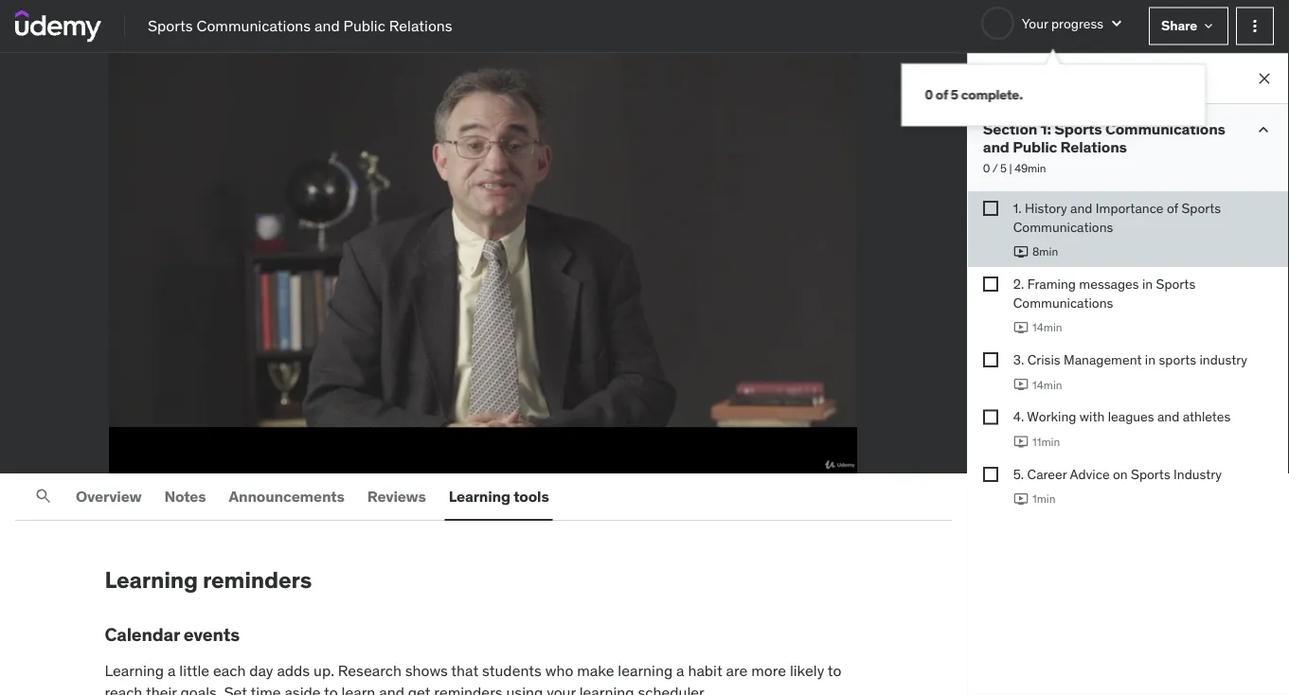 Task type: locate. For each thing, give the bounding box(es) containing it.
1 a from the left
[[168, 661, 176, 681]]

learning for learning reminders
[[105, 566, 198, 594]]

2 a from the left
[[677, 661, 685, 681]]

of right importance
[[1167, 200, 1179, 217]]

learning up calendar
[[105, 566, 198, 594]]

1 14min from the top
[[1032, 320, 1062, 335]]

section
[[983, 119, 1038, 139]]

11min
[[1032, 435, 1060, 449]]

scheduler.
[[638, 683, 707, 695]]

1 horizontal spatial reminders
[[434, 683, 503, 695]]

your progress button
[[981, 7, 1127, 40]]

1 horizontal spatial 0
[[983, 161, 990, 176]]

section 1: sports communications and public relations 0 / 5 | 49min
[[983, 119, 1226, 176]]

reviews button
[[364, 474, 430, 519]]

1 vertical spatial 14min
[[1032, 377, 1062, 392]]

announcements button
[[225, 474, 348, 519]]

actions image
[[1246, 17, 1265, 36]]

0 vertical spatial relations
[[389, 16, 453, 35]]

xsmall image for 2. framing messages in sports communications
[[983, 277, 998, 292]]

0 horizontal spatial public
[[343, 16, 386, 35]]

xsmall image left 3.
[[983, 353, 998, 368]]

leagues
[[1108, 408, 1155, 425]]

5
[[951, 86, 959, 103], [1001, 161, 1007, 176]]

learning
[[449, 486, 511, 506], [105, 566, 198, 594], [105, 661, 164, 681]]

xsmall image for 5. career advice on sports industry
[[983, 467, 998, 482]]

go to next lecture image
[[939, 248, 969, 279]]

aside
[[285, 683, 321, 695]]

and inside 1. history and importance of sports communications
[[1071, 200, 1093, 217]]

a up their
[[168, 661, 176, 681]]

overview
[[76, 486, 142, 506]]

1 horizontal spatial relations
[[1061, 138, 1127, 157]]

industry
[[1200, 351, 1248, 368]]

progress
[[1052, 14, 1104, 32]]

overview button
[[72, 474, 145, 519]]

communications inside section 1: sports communications and public relations 0 / 5 | 49min
[[1106, 119, 1226, 139]]

to
[[828, 661, 842, 681], [324, 683, 338, 695]]

importance
[[1096, 200, 1164, 217]]

learning left the tools
[[449, 486, 511, 506]]

1 horizontal spatial to
[[828, 661, 842, 681]]

messages
[[1079, 275, 1139, 292]]

xsmall image
[[983, 410, 998, 425]]

in left the "sports"
[[1145, 351, 1156, 368]]

small image down close course content sidebar image
[[1254, 120, 1273, 139]]

to down up.
[[324, 683, 338, 695]]

sports
[[148, 16, 193, 35], [1055, 119, 1102, 139], [1182, 200, 1221, 217], [1156, 275, 1196, 292], [1131, 466, 1171, 483]]

0 vertical spatial in
[[1143, 275, 1153, 292]]

relations inside section 1: sports communications and public relations 0 / 5 | 49min
[[1061, 138, 1127, 157]]

reminders down the that
[[434, 683, 503, 695]]

working
[[1027, 408, 1077, 425]]

1 horizontal spatial a
[[677, 661, 685, 681]]

0 vertical spatial 0
[[925, 86, 933, 103]]

1 vertical spatial learning
[[105, 566, 198, 594]]

0 of 5 complete.
[[925, 86, 1023, 103]]

xsmall image inside the share dropdown button
[[1201, 18, 1217, 34]]

using
[[506, 683, 543, 695]]

video player region
[[0, 53, 969, 474]]

0 horizontal spatial of
[[936, 86, 948, 103]]

0 horizontal spatial to
[[324, 683, 338, 695]]

communications inside sports communications and public relations link
[[197, 16, 311, 35]]

with
[[1080, 408, 1105, 425]]

1 vertical spatial relations
[[1061, 138, 1127, 157]]

industry
[[1174, 466, 1222, 483]]

1 vertical spatial in
[[1145, 351, 1156, 368]]

sports inside section 1: sports communications and public relations 0 / 5 | 49min
[[1055, 119, 1102, 139]]

1x button
[[83, 436, 129, 468]]

xsmall image left 2.
[[983, 277, 998, 292]]

2 vertical spatial learning
[[105, 661, 164, 681]]

1 vertical spatial public
[[1013, 138, 1058, 157]]

students
[[482, 661, 542, 681]]

learning up scheduler.
[[618, 661, 673, 681]]

content
[[1036, 69, 1091, 88]]

1 horizontal spatial 5
[[1001, 161, 1007, 176]]

who
[[545, 661, 574, 681]]

5. career advice on sports industry
[[1014, 466, 1222, 483]]

communications inside 1. history and importance of sports communications
[[1014, 218, 1114, 235]]

public
[[343, 16, 386, 35], [1013, 138, 1058, 157]]

small image right progress
[[1108, 14, 1127, 33]]

5 left complete.
[[951, 86, 959, 103]]

subtitles image
[[816, 441, 839, 463]]

progress bar slider
[[11, 413, 956, 436]]

1 vertical spatial 5
[[1001, 161, 1007, 176]]

0 horizontal spatial 5
[[951, 86, 959, 103]]

your
[[1022, 14, 1048, 32]]

1 vertical spatial to
[[324, 683, 338, 695]]

1 horizontal spatial of
[[1167, 200, 1179, 217]]

reminders inside learning a little each day adds up. research shows that students who make learning a habit are more likely to reach their goals. set time aside to learn and get reminders using your learning scheduler.
[[434, 683, 503, 695]]

learning inside learning a little each day adds up. research shows that students who make learning a habit are more likely to reach their goals. set time aside to learn and get reminders using your learning scheduler.
[[105, 661, 164, 681]]

0 left complete.
[[925, 86, 933, 103]]

xsmall image
[[1201, 18, 1217, 34], [983, 201, 998, 216], [983, 277, 998, 292], [983, 353, 998, 368], [983, 467, 998, 482]]

to right 'likely'
[[828, 661, 842, 681]]

small image
[[1108, 14, 1127, 33], [1254, 120, 1273, 139]]

in inside 2. framing messages in sports communications
[[1143, 275, 1153, 292]]

learning up "reach"
[[105, 661, 164, 681]]

a
[[168, 661, 176, 681], [677, 661, 685, 681]]

on
[[1113, 466, 1128, 483]]

14min right play framing messages in sports communications "image"
[[1032, 320, 1062, 335]]

athletes
[[1183, 408, 1231, 425]]

play working with leagues and athletes image
[[1014, 434, 1029, 450]]

management
[[1064, 351, 1142, 368]]

1 horizontal spatial small image
[[1254, 120, 1273, 139]]

2 14min from the top
[[1032, 377, 1062, 392]]

0
[[925, 86, 933, 103], [983, 161, 990, 176]]

0 horizontal spatial relations
[[389, 16, 453, 35]]

in right messages
[[1143, 275, 1153, 292]]

of left complete.
[[936, 86, 948, 103]]

14min
[[1032, 320, 1062, 335], [1032, 377, 1062, 392]]

sports
[[1159, 351, 1197, 368]]

1:
[[1041, 119, 1052, 139]]

course
[[983, 69, 1033, 88]]

/
[[993, 161, 998, 176]]

xsmall image for 3. crisis management in sports industry
[[983, 353, 998, 368]]

tools
[[514, 486, 549, 506]]

their
[[146, 683, 177, 695]]

0 vertical spatial 14min
[[1032, 320, 1062, 335]]

1 vertical spatial of
[[1167, 200, 1179, 217]]

are
[[726, 661, 748, 681]]

a up scheduler.
[[677, 661, 685, 681]]

play history and importance of sports communications image
[[1014, 244, 1029, 259]]

communications
[[197, 16, 311, 35], [1106, 119, 1226, 139], [1014, 218, 1114, 235], [1014, 294, 1114, 311]]

make
[[577, 661, 614, 681]]

1 vertical spatial 0
[[983, 161, 990, 176]]

4.
[[1014, 408, 1024, 425]]

0 horizontal spatial a
[[168, 661, 176, 681]]

0 vertical spatial small image
[[1108, 14, 1127, 33]]

0 vertical spatial public
[[343, 16, 386, 35]]

14min down crisis
[[1032, 377, 1062, 392]]

your
[[547, 683, 576, 695]]

1 vertical spatial reminders
[[434, 683, 503, 695]]

0 vertical spatial reminders
[[203, 566, 312, 594]]

communications inside 2. framing messages in sports communications
[[1014, 294, 1114, 311]]

14min for crisis
[[1032, 377, 1062, 392]]

learning
[[618, 661, 673, 681], [580, 683, 634, 695]]

relations
[[389, 16, 453, 35], [1061, 138, 1127, 157]]

habit
[[688, 661, 723, 681]]

framing
[[1028, 275, 1076, 292]]

xsmall image left the 5. on the right of the page
[[983, 467, 998, 482]]

0 left /
[[983, 161, 990, 176]]

1 vertical spatial small image
[[1254, 120, 1273, 139]]

research
[[338, 661, 402, 681]]

each
[[213, 661, 246, 681]]

reminders
[[203, 566, 312, 594], [434, 683, 503, 695]]

of
[[936, 86, 948, 103], [1167, 200, 1179, 217]]

complete.
[[961, 86, 1023, 103]]

share
[[1162, 17, 1198, 34]]

8min
[[1032, 244, 1058, 259]]

reminders up events
[[203, 566, 312, 594]]

reviews
[[367, 486, 426, 506]]

events
[[184, 623, 240, 646]]

5 left |
[[1001, 161, 1007, 176]]

0 horizontal spatial small image
[[1108, 14, 1127, 33]]

0 vertical spatial 5
[[951, 86, 959, 103]]

0 vertical spatial learning
[[449, 486, 511, 506]]

and
[[315, 16, 340, 35], [983, 138, 1010, 157], [1071, 200, 1093, 217], [1158, 408, 1180, 425], [379, 683, 404, 695]]

and inside learning a little each day adds up. research shows that students who make learning a habit are more likely to reach their goals. set time aside to learn and get reminders using your learning scheduler.
[[379, 683, 404, 695]]

more
[[752, 661, 786, 681]]

learning inside button
[[449, 486, 511, 506]]

3. crisis management in sports industry
[[1014, 351, 1248, 368]]

sports communications and public relations link
[[148, 15, 453, 37]]

xsmall image left 1.
[[983, 201, 998, 216]]

learning down the make
[[580, 683, 634, 695]]

xsmall image right share
[[1201, 18, 1217, 34]]

1 horizontal spatial public
[[1013, 138, 1058, 157]]

play framing messages in sports communications image
[[1014, 320, 1029, 335]]



Task type: describe. For each thing, give the bounding box(es) containing it.
0 horizontal spatial reminders
[[203, 566, 312, 594]]

crisis
[[1028, 351, 1061, 368]]

3.
[[1014, 351, 1024, 368]]

0 horizontal spatial 0
[[925, 86, 933, 103]]

your progress
[[1022, 14, 1104, 32]]

that
[[451, 661, 479, 681]]

calendar
[[105, 623, 180, 646]]

career
[[1028, 466, 1067, 483]]

5 inside section 1: sports communications and public relations 0 / 5 | 49min
[[1001, 161, 1007, 176]]

sports inside 1. history and importance of sports communications
[[1182, 200, 1221, 217]]

49min
[[1015, 161, 1046, 176]]

|
[[1010, 161, 1012, 176]]

1min
[[1032, 492, 1056, 506]]

1 vertical spatial learning
[[580, 683, 634, 695]]

learning tools button
[[445, 474, 553, 519]]

reach
[[105, 683, 142, 695]]

1. history and importance of sports communications
[[1014, 200, 1221, 235]]

learning reminders
[[105, 566, 312, 594]]

set
[[224, 683, 247, 695]]

settings image
[[852, 441, 875, 463]]

udemy image
[[15, 10, 101, 42]]

little
[[179, 661, 210, 681]]

learning for learning a little each day adds up. research shows that students who make learning a habit are more likely to reach their goals. set time aside to learn and get reminders using your learning scheduler.
[[105, 661, 164, 681]]

history
[[1025, 200, 1068, 217]]

up.
[[314, 661, 334, 681]]

time
[[251, 683, 281, 695]]

learning a little each day adds up. research shows that students who make learning a habit are more likely to reach their goals. set time aside to learn and get reminders using your learning scheduler.
[[105, 661, 842, 695]]

adds
[[277, 661, 310, 681]]

0 vertical spatial of
[[936, 86, 948, 103]]

get
[[408, 683, 431, 695]]

course content
[[983, 69, 1091, 88]]

and inside section 1: sports communications and public relations 0 / 5 | 49min
[[983, 138, 1010, 157]]

1x
[[100, 443, 112, 460]]

notes button
[[161, 474, 210, 519]]

play crisis management in sports industry image
[[1014, 377, 1029, 392]]

calendar events
[[105, 623, 240, 646]]

sports inside 2. framing messages in sports communications
[[1156, 275, 1196, 292]]

5.
[[1014, 466, 1024, 483]]

day
[[249, 661, 273, 681]]

share button
[[1149, 7, 1229, 45]]

goals.
[[180, 683, 220, 695]]

14min for framing
[[1032, 320, 1062, 335]]

0 vertical spatial learning
[[618, 661, 673, 681]]

public inside section 1: sports communications and public relations 0 / 5 | 49min
[[1013, 138, 1058, 157]]

learning tools
[[449, 486, 549, 506]]

4. working with leagues and athletes
[[1014, 408, 1231, 425]]

likely
[[790, 661, 825, 681]]

0 vertical spatial to
[[828, 661, 842, 681]]

2.
[[1014, 275, 1024, 292]]

of inside 1. history and importance of sports communications
[[1167, 200, 1179, 217]]

notes
[[164, 486, 206, 506]]

learning for learning tools
[[449, 486, 511, 506]]

close course content sidebar image
[[1255, 69, 1274, 88]]

in for sports
[[1145, 351, 1156, 368]]

play career advice on sports industry image
[[1014, 492, 1029, 507]]

search image
[[34, 487, 53, 506]]

1.
[[1014, 200, 1022, 217]]

sports communications and public relations
[[148, 16, 453, 35]]

small image inside your progress dropdown button
[[1108, 14, 1127, 33]]

sidebar element
[[967, 53, 1289, 695]]

xsmall image for 1. history and importance of sports communications
[[983, 201, 998, 216]]

0 inside section 1: sports communications and public relations 0 / 5 | 49min
[[983, 161, 990, 176]]

2. framing messages in sports communications
[[1014, 275, 1196, 311]]

learn
[[342, 683, 376, 695]]

in for sports
[[1143, 275, 1153, 292]]

advice
[[1070, 466, 1110, 483]]

shows
[[405, 661, 448, 681]]

announcements
[[229, 486, 345, 506]]

section 1: sports communications and public relations button
[[983, 119, 1239, 157]]



Task type: vqa. For each thing, say whether or not it's contained in the screenshot.


